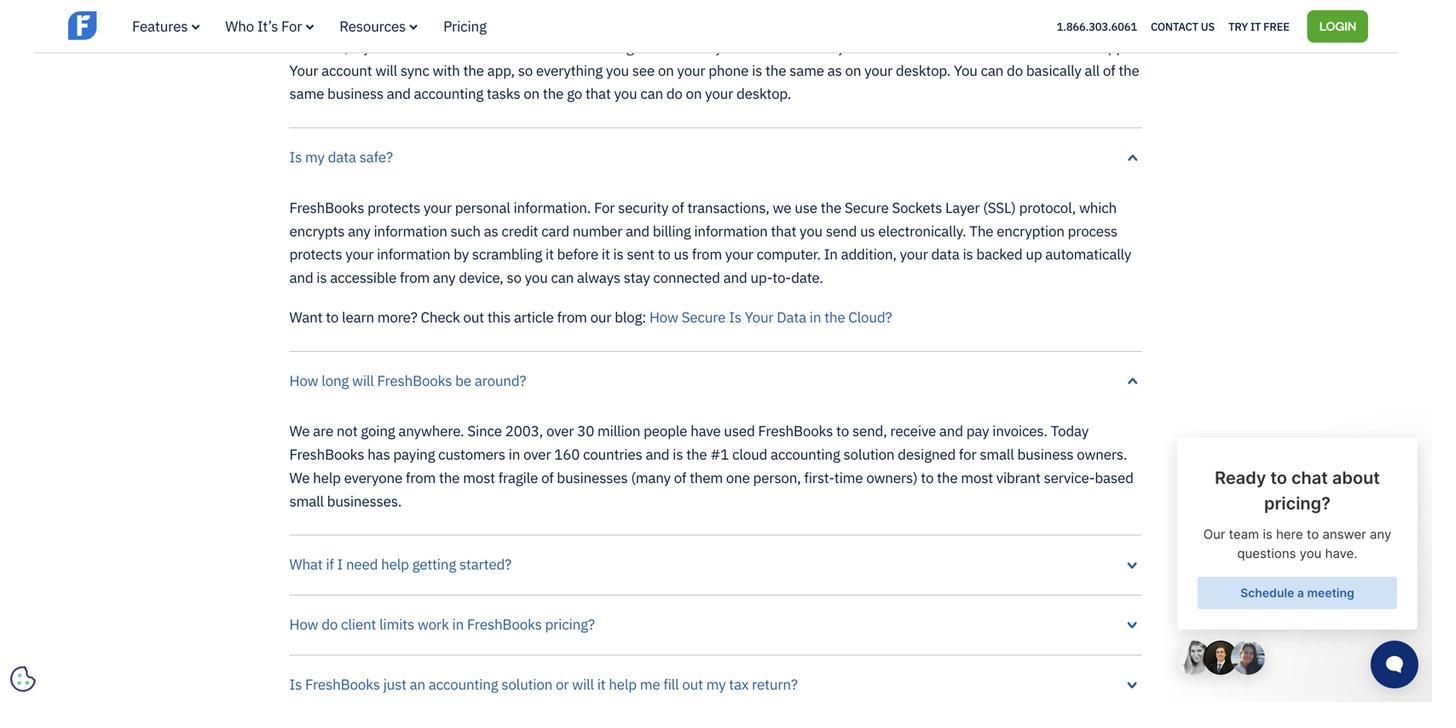 Task type: locate. For each thing, give the bounding box(es) containing it.
in up fragile
[[509, 445, 520, 464]]

1 vertical spatial in
[[509, 445, 520, 464]]

freshbooks down are
[[289, 445, 364, 464]]

0 horizontal spatial secure
[[682, 308, 726, 326]]

in right data
[[810, 308, 821, 326]]

solution down send,
[[844, 445, 895, 464]]

0 horizontal spatial out
[[463, 308, 484, 326]]

1 vertical spatial can
[[640, 84, 663, 103]]

1 vertical spatial that
[[771, 222, 796, 240]]

1 horizontal spatial small
[[980, 445, 1014, 464]]

0 vertical spatial data
[[328, 148, 356, 166]]

0 horizontal spatial if
[[326, 555, 334, 574]]

same down account at the left
[[289, 84, 324, 103]]

cloud
[[732, 445, 767, 464]]

1 horizontal spatial in
[[509, 445, 520, 464]]

used
[[724, 422, 755, 440]]

0 horizontal spatial desktop.
[[737, 84, 791, 103]]

data down 'electronically.'
[[931, 245, 960, 264]]

or right ios
[[1031, 38, 1044, 56]]

is left accessible
[[317, 268, 327, 287]]

0 horizontal spatial same
[[289, 84, 324, 103]]

have
[[691, 422, 721, 440]]

data left safe?
[[328, 148, 356, 166]]

protects down encrypts
[[289, 245, 342, 264]]

0 vertical spatial us
[[860, 222, 875, 240]]

and up want
[[289, 268, 313, 287]]

2 vertical spatial how
[[289, 615, 318, 634]]

is
[[752, 61, 762, 80], [613, 245, 624, 264], [963, 245, 973, 264], [317, 268, 327, 287], [673, 445, 683, 464]]

can right you in the top of the page
[[981, 61, 1004, 80]]

need
[[889, 38, 921, 56], [346, 555, 378, 574]]

want
[[389, 38, 420, 56]]

and inside however, if you want to access freshbooks accounting software on your mobile device you will need to install the ios or android app. your account will sync with the app, so everything you see on your phone is the same as on your desktop. you can do basically all of the same business and accounting tasks on the go that you can do on your desktop.
[[387, 84, 411, 103]]

of inside freshbooks protects your personal information. for security of transactions, we use the secure sockets layer (ssl) protocol, which encrypts any information such as credit card number and billing information that you send us electronically. the encryption process protects your information by scrambling it before it is sent to us from your computer. in addition, your data is backed up automatically and is accessible from any device, so you can always stay connected and up-to-date.
[[672, 198, 684, 217]]

is down the
[[963, 245, 973, 264]]

2 horizontal spatial can
[[981, 61, 1004, 80]]

2 horizontal spatial do
[[1007, 61, 1023, 80]]

0 horizontal spatial protects
[[289, 245, 342, 264]]

secure down connected
[[682, 308, 726, 326]]

device
[[793, 38, 834, 56]]

or
[[1031, 38, 1044, 56], [556, 675, 569, 694]]

0 vertical spatial your
[[289, 61, 318, 80]]

1 most from the left
[[463, 468, 495, 487]]

1 vertical spatial desktop.
[[737, 84, 791, 103]]

small right for
[[980, 445, 1014, 464]]

solution down the pricing?
[[502, 675, 553, 694]]

as down personal
[[484, 222, 498, 240]]

card
[[541, 222, 569, 240]]

1 horizontal spatial my
[[706, 675, 726, 694]]

what
[[289, 555, 323, 574]]

the
[[982, 38, 1003, 56], [463, 61, 484, 80], [766, 61, 786, 80], [1119, 61, 1139, 80], [543, 84, 564, 103], [821, 198, 842, 217], [824, 308, 845, 326], [686, 445, 707, 464], [439, 468, 460, 487], [937, 468, 958, 487]]

1 vertical spatial data
[[931, 245, 960, 264]]

for up number
[[594, 198, 615, 217]]

1 horizontal spatial help
[[381, 555, 409, 574]]

0 horizontal spatial business
[[327, 84, 384, 103]]

so down scrambling
[[507, 268, 522, 287]]

1 vertical spatial business
[[1018, 445, 1074, 464]]

business down account at the left
[[327, 84, 384, 103]]

however, if you want to access freshbooks accounting software on your mobile device you will need to install the ios or android app. your account will sync with the app, so everything you see on your phone is the same as on your desktop. you can do basically all of the same business and accounting tasks on the go that you can do on your desktop.
[[289, 38, 1139, 103]]

around?
[[475, 371, 526, 390]]

over down '2003,'
[[523, 445, 551, 464]]

sent
[[627, 245, 655, 264]]

0 vertical spatial how
[[650, 308, 678, 326]]

everyone
[[344, 468, 402, 487]]

us
[[860, 222, 875, 240], [674, 245, 689, 264]]

1 vertical spatial need
[[346, 555, 378, 574]]

is down people
[[673, 445, 683, 464]]

to down designed at bottom right
[[921, 468, 934, 487]]

send,
[[852, 422, 887, 440]]

my left tax
[[706, 675, 726, 694]]

more?
[[377, 308, 418, 326]]

us up connected
[[674, 245, 689, 264]]

since
[[467, 422, 502, 440]]

0 vertical spatial solution
[[844, 445, 895, 464]]

secure inside freshbooks protects your personal information. for security of transactions, we use the secure sockets layer (ssl) protocol, which encrypts any information such as credit card number and billing information that you send us electronically. the encryption process protects your information by scrambling it before it is sent to us from your computer. in addition, your data is backed up automatically and is accessible from any device, so you can always stay connected and up-to-date.
[[845, 198, 889, 217]]

0 vertical spatial need
[[889, 38, 921, 56]]

need inside however, if you want to access freshbooks accounting software on your mobile device you will need to install the ios or android app. your account will sync with the app, so everything you see on your phone is the same as on your desktop. you can do basically all of the same business and accounting tasks on the go that you can do on your desktop.
[[889, 38, 921, 56]]

2 vertical spatial can
[[551, 268, 574, 287]]

same
[[790, 61, 824, 80], [289, 84, 324, 103]]

fill
[[664, 675, 679, 694]]

your down however,
[[289, 61, 318, 80]]

try it free link
[[1229, 15, 1290, 37]]

that right go
[[586, 84, 611, 103]]

any right encrypts
[[348, 222, 371, 240]]

with
[[433, 61, 460, 80]]

business
[[327, 84, 384, 103], [1018, 445, 1074, 464]]

if for what
[[326, 555, 334, 574]]

freshbooks up app,
[[486, 38, 561, 56]]

1 horizontal spatial or
[[1031, 38, 1044, 56]]

2 vertical spatial help
[[609, 675, 637, 694]]

if up account at the left
[[352, 38, 360, 56]]

we
[[289, 422, 310, 440], [289, 468, 310, 487]]

what if i need help getting started?
[[289, 555, 512, 574]]

1 vertical spatial your
[[745, 308, 774, 326]]

secure up send
[[845, 198, 889, 217]]

receive
[[890, 422, 936, 440]]

desktop.
[[896, 61, 951, 80], [737, 84, 791, 103]]

accounting down with
[[414, 84, 484, 103]]

the left ios
[[982, 38, 1003, 56]]

to right sent
[[658, 245, 671, 264]]

0 vertical spatial so
[[518, 61, 533, 80]]

1 horizontal spatial desktop.
[[896, 61, 951, 80]]

solution
[[844, 445, 895, 464], [502, 675, 553, 694]]

solution inside we are not going anywhere. since 2003, over 30 million people have used freshbooks to send, receive and pay invoices. today freshbooks has paying customers in over 160 countries and is the #1 cloud accounting solution designed for small business owners. we help everyone from the most fragile of businesses (many of them one person, first-time owners) to the most vibrant service-based small businesses.
[[844, 445, 895, 464]]

if inside however, if you want to access freshbooks accounting software on your mobile device you will need to install the ios or android app. your account will sync with the app, so everything you see on your phone is the same as on your desktop. you can do basically all of the same business and accounting tasks on the go that you can do on your desktop.
[[352, 38, 360, 56]]

it down card
[[546, 245, 554, 264]]

from up more?
[[400, 268, 430, 287]]

accounting
[[564, 38, 634, 56], [414, 84, 484, 103], [771, 445, 840, 464], [429, 675, 498, 694]]

as down device
[[828, 61, 842, 80]]

your
[[715, 38, 743, 56], [677, 61, 705, 80], [865, 61, 893, 80], [705, 84, 733, 103], [424, 198, 452, 217], [346, 245, 374, 264], [725, 245, 753, 264], [900, 245, 928, 264]]

1 horizontal spatial as
[[828, 61, 842, 80]]

vibrant
[[996, 468, 1041, 487]]

can
[[981, 61, 1004, 80], [640, 84, 663, 103], [551, 268, 574, 287]]

first-
[[804, 468, 834, 487]]

of left them on the bottom of page
[[674, 468, 686, 487]]

2 vertical spatial in
[[452, 615, 464, 634]]

0 horizontal spatial small
[[289, 492, 324, 510]]

1 vertical spatial for
[[594, 198, 615, 217]]

all
[[1085, 61, 1100, 80]]

you left see
[[606, 61, 629, 80]]

small
[[980, 445, 1014, 464], [289, 492, 324, 510]]

computer.
[[757, 245, 821, 264]]

0 vertical spatial small
[[980, 445, 1014, 464]]

0 vertical spatial that
[[586, 84, 611, 103]]

on
[[696, 38, 712, 56], [658, 61, 674, 80], [845, 61, 861, 80], [524, 84, 540, 103], [686, 84, 702, 103]]

businesses
[[557, 468, 628, 487]]

1 vertical spatial us
[[674, 245, 689, 264]]

as
[[828, 61, 842, 80], [484, 222, 498, 240]]

1 vertical spatial secure
[[682, 308, 726, 326]]

2 horizontal spatial help
[[609, 675, 637, 694]]

cloud?
[[849, 308, 892, 326]]

1 horizontal spatial that
[[771, 222, 796, 240]]

0 vertical spatial business
[[327, 84, 384, 103]]

1 horizontal spatial for
[[594, 198, 615, 217]]

1 vertical spatial do
[[666, 84, 683, 103]]

1 vertical spatial so
[[507, 268, 522, 287]]

automatically
[[1045, 245, 1131, 264]]

out
[[463, 308, 484, 326], [682, 675, 703, 694]]

same down device
[[790, 61, 824, 80]]

1 vertical spatial as
[[484, 222, 498, 240]]

information left such
[[374, 222, 447, 240]]

freshbooks
[[486, 38, 561, 56], [289, 198, 364, 217], [377, 371, 452, 390], [758, 422, 833, 440], [289, 445, 364, 464], [467, 615, 542, 634], [305, 675, 380, 694]]

do down software on the left
[[666, 84, 683, 103]]

process
[[1068, 222, 1118, 240]]

help left me
[[609, 675, 637, 694]]

how right blog:
[[650, 308, 678, 326]]

help up the businesses.
[[313, 468, 341, 487]]

accounting right an at the bottom
[[429, 675, 498, 694]]

1 horizontal spatial business
[[1018, 445, 1074, 464]]

cookie preferences image
[[10, 667, 36, 692]]

small left the businesses.
[[289, 492, 324, 510]]

before
[[557, 245, 598, 264]]

for right it's
[[281, 17, 302, 35]]

will
[[864, 38, 886, 56], [375, 61, 397, 80], [352, 371, 374, 390], [572, 675, 594, 694]]

for inside freshbooks protects your personal information. for security of transactions, we use the secure sockets layer (ssl) protocol, which encrypts any information such as credit card number and billing information that you send us electronically. the encryption process protects your information by scrambling it before it is sent to us from your computer. in addition, your data is backed up automatically and is accessible from any device, so you can always stay connected and up-to-date.
[[594, 198, 615, 217]]

it right try
[[1251, 19, 1261, 33]]

0 vertical spatial as
[[828, 61, 842, 80]]

any down by
[[433, 268, 456, 287]]

0 vertical spatial is
[[289, 148, 302, 166]]

freshbooks protects your personal information. for security of transactions, we use the secure sockets layer (ssl) protocol, which encrypts any information such as credit card number and billing information that you send us electronically. the encryption process protects your information by scrambling it before it is sent to us from your computer. in addition, your data is backed up automatically and is accessible from any device, so you can always stay connected and up-to-date.
[[289, 198, 1131, 287]]

freshbooks inside freshbooks protects your personal information. for security of transactions, we use the secure sockets layer (ssl) protocol, which encrypts any information such as credit card number and billing information that you send us electronically. the encryption process protects your information by scrambling it before it is sent to us from your computer. in addition, your data is backed up automatically and is accessible from any device, so you can always stay connected and up-to-date.
[[289, 198, 364, 217]]

contact us
[[1151, 19, 1215, 33]]

access
[[440, 38, 483, 56]]

0 vertical spatial any
[[348, 222, 371, 240]]

layer
[[945, 198, 980, 217]]

and down the sync
[[387, 84, 411, 103]]

most down for
[[961, 468, 993, 487]]

your left data
[[745, 308, 774, 326]]

1 horizontal spatial data
[[931, 245, 960, 264]]

0 vertical spatial in
[[810, 308, 821, 326]]

accounting up everything
[[564, 38, 634, 56]]

is
[[289, 148, 302, 166], [729, 308, 742, 326], [289, 675, 302, 694]]

2 we from the top
[[289, 468, 310, 487]]

my left safe?
[[305, 148, 325, 166]]

freshbooks down started?
[[467, 615, 542, 634]]

0 horizontal spatial in
[[452, 615, 464, 634]]

or down the pricing?
[[556, 675, 569, 694]]

the down app.
[[1119, 61, 1139, 80]]

is down mobile
[[752, 61, 762, 80]]

help inside we are not going anywhere. since 2003, over 30 million people have used freshbooks to send, receive and pay invoices. today freshbooks has paying customers in over 160 countries and is the #1 cloud accounting solution designed for small business owners. we help everyone from the most fragile of businesses (many of them one person, first-time owners) to the most vibrant service-based small businesses.
[[313, 468, 341, 487]]

0 vertical spatial we
[[289, 422, 310, 440]]

of up billing
[[672, 198, 684, 217]]

1 vertical spatial how
[[289, 371, 318, 390]]

as inside however, if you want to access freshbooks accounting software on your mobile device you will need to install the ios or android app. your account will sync with the app, so everything you see on your phone is the same as on your desktop. you can do basically all of the same business and accounting tasks on the go that you can do on your desktop.
[[828, 61, 842, 80]]

0 horizontal spatial or
[[556, 675, 569, 694]]

1 horizontal spatial solution
[[844, 445, 895, 464]]

can down before
[[551, 268, 574, 287]]

today
[[1051, 422, 1089, 440]]

0 horizontal spatial as
[[484, 222, 498, 240]]

security
[[618, 198, 669, 217]]

us
[[1201, 19, 1215, 33]]

over
[[546, 422, 574, 440], [523, 445, 551, 464]]

people
[[644, 422, 687, 440]]

my
[[305, 148, 325, 166], [706, 675, 726, 694]]

1 vertical spatial if
[[326, 555, 334, 574]]

how for how do client limits work in freshbooks pricing?
[[289, 615, 318, 634]]

need right i on the left bottom of page
[[346, 555, 378, 574]]

for
[[281, 17, 302, 35], [594, 198, 615, 217]]

1 vertical spatial small
[[289, 492, 324, 510]]

in right work
[[452, 615, 464, 634]]

0 vertical spatial secure
[[845, 198, 889, 217]]

0 horizontal spatial your
[[289, 61, 318, 80]]

the left #1
[[686, 445, 707, 464]]

160
[[554, 445, 580, 464]]

from down paying
[[406, 468, 436, 487]]

that down we
[[771, 222, 796, 240]]

desktop. down phone
[[737, 84, 791, 103]]

to
[[424, 38, 436, 56], [924, 38, 937, 56], [658, 245, 671, 264], [326, 308, 339, 326], [836, 422, 849, 440], [921, 468, 934, 487]]

0 horizontal spatial need
[[346, 555, 378, 574]]

that inside however, if you want to access freshbooks accounting software on your mobile device you will need to install the ios or android app. your account will sync with the app, so everything you see on your phone is the same as on your desktop. you can do basically all of the same business and accounting tasks on the go that you can do on your desktop.
[[586, 84, 611, 103]]

freshbooks logo image
[[68, 9, 200, 42]]

has
[[368, 445, 390, 464]]

limits
[[379, 615, 414, 634]]

help
[[313, 468, 341, 487], [381, 555, 409, 574], [609, 675, 637, 694]]

you
[[363, 38, 386, 56], [838, 38, 861, 56], [606, 61, 629, 80], [614, 84, 637, 103], [800, 222, 823, 240], [525, 268, 548, 287]]

or inside however, if you want to access freshbooks accounting software on your mobile device you will need to install the ios or android app. your account will sync with the app, so everything you see on your phone is the same as on your desktop. you can do basically all of the same business and accounting tasks on the go that you can do on your desktop.
[[1031, 38, 1044, 56]]

billing
[[653, 222, 691, 240]]

0 vertical spatial desktop.
[[896, 61, 951, 80]]

2 vertical spatial do
[[322, 615, 338, 634]]

your inside however, if you want to access freshbooks accounting software on your mobile device you will need to install the ios or android app. your account will sync with the app, so everything you see on your phone is the same as on your desktop. you can do basically all of the same business and accounting tasks on the go that you can do on your desktop.
[[289, 61, 318, 80]]

data
[[328, 148, 356, 166], [931, 245, 960, 264]]

the right use
[[821, 198, 842, 217]]

the inside freshbooks protects your personal information. for security of transactions, we use the secure sockets layer (ssl) protocol, which encrypts any information such as credit card number and billing information that you send us electronically. the encryption process protects your information by scrambling it before it is sent to us from your computer. in addition, your data is backed up automatically and is accessible from any device, so you can always stay connected and up-to-date.
[[821, 198, 842, 217]]

so right app,
[[518, 61, 533, 80]]

try it free
[[1229, 19, 1290, 33]]

can inside freshbooks protects your personal information. for security of transactions, we use the secure sockets layer (ssl) protocol, which encrypts any information such as credit card number and billing information that you send us electronically. the encryption process protects your information by scrambling it before it is sent to us from your computer. in addition, your data is backed up automatically and is accessible from any device, so you can always stay connected and up-to-date.
[[551, 268, 574, 287]]

0 vertical spatial or
[[1031, 38, 1044, 56]]

contact
[[1151, 19, 1199, 33]]

1 horizontal spatial protects
[[368, 198, 420, 217]]

as inside freshbooks protects your personal information. for security of transactions, we use the secure sockets layer (ssl) protocol, which encrypts any information such as credit card number and billing information that you send us electronically. the encryption process protects your information by scrambling it before it is sent to us from your computer. in addition, your data is backed up automatically and is accessible from any device, so you can always stay connected and up-to-date.
[[484, 222, 498, 240]]

to right want
[[424, 38, 436, 56]]

based
[[1095, 468, 1134, 487]]

your
[[289, 61, 318, 80], [745, 308, 774, 326]]

0 vertical spatial can
[[981, 61, 1004, 80]]

data inside freshbooks protects your personal information. for security of transactions, we use the secure sockets layer (ssl) protocol, which encrypts any information such as credit card number and billing information that you send us electronically. the encryption process protects your information by scrambling it before it is sent to us from your computer. in addition, your data is backed up automatically and is accessible from any device, so you can always stay connected and up-to-date.
[[931, 245, 960, 264]]

1 horizontal spatial us
[[860, 222, 875, 240]]

of right all
[[1103, 61, 1115, 80]]

0 vertical spatial help
[[313, 468, 341, 487]]

1 horizontal spatial need
[[889, 38, 921, 56]]

it inside try it free link
[[1251, 19, 1261, 33]]

0 vertical spatial same
[[790, 61, 824, 80]]

1 vertical spatial my
[[706, 675, 726, 694]]

an
[[410, 675, 425, 694]]

1 vertical spatial is
[[729, 308, 742, 326]]

1 vertical spatial we
[[289, 468, 310, 487]]

freshbooks inside however, if you want to access freshbooks accounting software on your mobile device you will need to install the ios or android app. your account will sync with the app, so everything you see on your phone is the same as on your desktop. you can do basically all of the same business and accounting tasks on the go that you can do on your desktop.
[[486, 38, 561, 56]]

fragile
[[498, 468, 538, 487]]

1 vertical spatial solution
[[502, 675, 553, 694]]

we left everyone
[[289, 468, 310, 487]]

want to learn more? check out this article from our blog: how secure is your data in the cloud?
[[289, 308, 892, 326]]

how left client
[[289, 615, 318, 634]]

how left long
[[289, 371, 318, 390]]

freshbooks left the be
[[377, 371, 452, 390]]

such
[[451, 222, 481, 240]]

who it's for link
[[225, 17, 314, 35]]

1 vertical spatial or
[[556, 675, 569, 694]]

to inside freshbooks protects your personal information. for security of transactions, we use the secure sockets layer (ssl) protocol, which encrypts any information such as credit card number and billing information that you send us electronically. the encryption process protects your information by scrambling it before it is sent to us from your computer. in addition, your data is backed up automatically and is accessible from any device, so you can always stay connected and up-to-date.
[[658, 245, 671, 264]]

freshbooks up encrypts
[[289, 198, 364, 217]]

need left install
[[889, 38, 921, 56]]

so inside freshbooks protects your personal information. for security of transactions, we use the secure sockets layer (ssl) protocol, which encrypts any information such as credit card number and billing information that you send us electronically. the encryption process protects your information by scrambling it before it is sent to us from your computer. in addition, your data is backed up automatically and is accessible from any device, so you can always stay connected and up-to-date.
[[507, 268, 522, 287]]

we left are
[[289, 422, 310, 440]]

0 horizontal spatial that
[[586, 84, 611, 103]]

that
[[586, 84, 611, 103], [771, 222, 796, 240]]

the left cloud?
[[824, 308, 845, 326]]

1 horizontal spatial secure
[[845, 198, 889, 217]]

0 horizontal spatial can
[[551, 268, 574, 287]]

0 horizontal spatial most
[[463, 468, 495, 487]]

if left i on the left bottom of page
[[326, 555, 334, 574]]



Task type: describe. For each thing, give the bounding box(es) containing it.
tasks
[[487, 84, 520, 103]]

0 horizontal spatial do
[[322, 615, 338, 634]]

secure for sockets
[[845, 198, 889, 217]]

send
[[826, 222, 857, 240]]

business inside we are not going anywhere. since 2003, over 30 million people have used freshbooks to send, receive and pay invoices. today freshbooks has paying customers in over 160 countries and is the #1 cloud accounting solution designed for small business owners. we help everyone from the most fragile of businesses (many of them one person, first-time owners) to the most vibrant service-based small businesses.
[[1018, 445, 1074, 464]]

you down scrambling
[[525, 268, 548, 287]]

2 most from the left
[[961, 468, 993, 487]]

accessible
[[330, 268, 397, 287]]

is my data safe?
[[289, 148, 393, 166]]

secure for is
[[682, 308, 726, 326]]

is freshbooks just an accounting solution or will it help me fill out my tax return?
[[289, 675, 798, 694]]

will left the sync
[[375, 61, 397, 80]]

you right device
[[838, 38, 861, 56]]

in
[[824, 245, 838, 264]]

if for however,
[[352, 38, 360, 56]]

data
[[777, 308, 806, 326]]

0 horizontal spatial any
[[348, 222, 371, 240]]

0 vertical spatial do
[[1007, 61, 1023, 80]]

#1
[[710, 445, 729, 464]]

addition,
[[841, 245, 897, 264]]

businesses.
[[327, 492, 402, 510]]

0 horizontal spatial for
[[281, 17, 302, 35]]

up
[[1026, 245, 1042, 264]]

app.
[[1101, 38, 1128, 56]]

2 horizontal spatial in
[[810, 308, 821, 326]]

is inside however, if you want to access freshbooks accounting software on your mobile device you will need to install the ios or android app. your account will sync with the app, so everything you see on your phone is the same as on your desktop. you can do basically all of the same business and accounting tasks on the go that you can do on your desktop.
[[752, 61, 762, 80]]

electronically.
[[878, 222, 966, 240]]

the down access
[[463, 61, 484, 80]]

it left me
[[597, 675, 606, 694]]

(ssl)
[[983, 198, 1016, 217]]

long
[[322, 371, 349, 390]]

we
[[773, 198, 792, 217]]

up-
[[751, 268, 773, 287]]

2003,
[[505, 422, 543, 440]]

anywhere.
[[398, 422, 464, 440]]

business inside however, if you want to access freshbooks accounting software on your mobile device you will need to install the ios or android app. your account will sync with the app, so everything you see on your phone is the same as on your desktop. you can do basically all of the same business and accounting tasks on the go that you can do on your desktop.
[[327, 84, 384, 103]]

to left learn
[[326, 308, 339, 326]]

features
[[132, 17, 188, 35]]

stay
[[624, 268, 650, 287]]

it up always
[[602, 245, 610, 264]]

who it's for
[[225, 17, 302, 35]]

time
[[834, 468, 863, 487]]

how for how long will freshbooks be around?
[[289, 371, 318, 390]]

one
[[726, 468, 750, 487]]

pricing?
[[545, 615, 595, 634]]

scrambling
[[472, 245, 542, 264]]

app,
[[487, 61, 515, 80]]

0 horizontal spatial my
[[305, 148, 325, 166]]

how secure is your data in the cloud? link
[[646, 308, 892, 326]]

the down designed at bottom right
[[937, 468, 958, 487]]

to left install
[[924, 38, 937, 56]]

0 horizontal spatial us
[[674, 245, 689, 264]]

basically
[[1026, 61, 1082, 80]]

learn
[[342, 308, 374, 326]]

it's
[[257, 17, 278, 35]]

safe?
[[359, 148, 393, 166]]

and left the pay
[[939, 422, 963, 440]]

always
[[577, 268, 621, 287]]

so inside however, if you want to access freshbooks accounting software on your mobile device you will need to install the ios or android app. your account will sync with the app, so everything you see on your phone is the same as on your desktop. you can do basically all of the same business and accounting tasks on the go that you can do on your desktop.
[[518, 61, 533, 80]]

and up sent
[[626, 222, 650, 240]]

to left send,
[[836, 422, 849, 440]]

mobile
[[746, 38, 790, 56]]

and up (many
[[646, 445, 670, 464]]

we are not going anywhere. since 2003, over 30 million people have used freshbooks to send, receive and pay invoices. today freshbooks has paying customers in over 160 countries and is the #1 cloud accounting solution designed for small business owners. we help everyone from the most fragile of businesses (many of them one person, first-time owners) to the most vibrant service-based small businesses.
[[289, 422, 1134, 510]]

from left our
[[557, 308, 587, 326]]

from up connected
[[692, 245, 722, 264]]

getting
[[412, 555, 456, 574]]

person,
[[753, 468, 801, 487]]

is for is my data safe?
[[289, 148, 302, 166]]

information.
[[514, 198, 591, 217]]

1 horizontal spatial your
[[745, 308, 774, 326]]

of inside however, if you want to access freshbooks accounting software on your mobile device you will need to install the ios or android app. your account will sync with the app, so everything you see on your phone is the same as on your desktop. you can do basically all of the same business and accounting tasks on the go that you can do on your desktop.
[[1103, 61, 1115, 80]]

invoices.
[[993, 422, 1048, 440]]

you down use
[[800, 222, 823, 240]]

backed
[[976, 245, 1023, 264]]

you down resources on the top left of page
[[363, 38, 386, 56]]

(many
[[631, 468, 671, 487]]

device,
[[459, 268, 503, 287]]

features link
[[132, 17, 200, 35]]

the down mobile
[[766, 61, 786, 80]]

1 horizontal spatial can
[[640, 84, 663, 103]]

1 horizontal spatial same
[[790, 61, 824, 80]]

how do client limits work in freshbooks pricing?
[[289, 615, 595, 634]]

use
[[795, 198, 818, 217]]

0 vertical spatial over
[[546, 422, 574, 440]]

owners.
[[1077, 445, 1127, 464]]

freshbooks up person,
[[758, 422, 833, 440]]

me
[[640, 675, 660, 694]]

0 horizontal spatial solution
[[502, 675, 553, 694]]

them
[[690, 468, 723, 487]]

will right long
[[352, 371, 374, 390]]

not
[[337, 422, 358, 440]]

everything
[[536, 61, 603, 80]]

our
[[590, 308, 612, 326]]

for
[[959, 445, 977, 464]]

paying
[[393, 445, 435, 464]]

is for is freshbooks just an accounting solution or will it help me fill out my tax return?
[[289, 675, 302, 694]]

will down the pricing?
[[572, 675, 594, 694]]

0 vertical spatial protects
[[368, 198, 420, 217]]

you
[[954, 61, 978, 80]]

phone
[[709, 61, 749, 80]]

the left go
[[543, 84, 564, 103]]

1 vertical spatial any
[[433, 268, 456, 287]]

try
[[1229, 19, 1248, 33]]

contact us link
[[1151, 15, 1215, 37]]

who
[[225, 17, 254, 35]]

just
[[383, 675, 407, 694]]

in inside we are not going anywhere. since 2003, over 30 million people have used freshbooks to send, receive and pay invoices. today freshbooks has paying customers in over 160 countries and is the #1 cloud accounting solution designed for small business owners. we help everyone from the most fragile of businesses (many of them one person, first-time owners) to the most vibrant service-based small businesses.
[[509, 445, 520, 464]]

blog:
[[615, 308, 646, 326]]

countries
[[583, 445, 642, 464]]

you down see
[[614, 84, 637, 103]]

pricing
[[443, 17, 487, 35]]

of right fragile
[[541, 468, 554, 487]]

1 we from the top
[[289, 422, 310, 440]]

1 horizontal spatial out
[[682, 675, 703, 694]]

by
[[454, 245, 469, 264]]

article
[[514, 308, 554, 326]]

owners)
[[866, 468, 918, 487]]

android
[[1047, 38, 1097, 56]]

and left up-
[[723, 268, 747, 287]]

is inside we are not going anywhere. since 2003, over 30 million people have used freshbooks to send, receive and pay invoices. today freshbooks has paying customers in over 160 countries and is the #1 cloud accounting solution designed for small business owners. we help everyone from the most fragile of businesses (many of them one person, first-time owners) to the most vibrant service-based small businesses.
[[673, 445, 683, 464]]

date.
[[791, 268, 823, 287]]

encrypts
[[289, 222, 345, 240]]

1 vertical spatial over
[[523, 445, 551, 464]]

that inside freshbooks protects your personal information. for security of transactions, we use the secure sockets layer (ssl) protocol, which encrypts any information such as credit card number and billing information that you send us electronically. the encryption process protects your information by scrambling it before it is sent to us from your computer. in addition, your data is backed up automatically and is accessible from any device, so you can always stay connected and up-to-date.
[[771, 222, 796, 240]]

see
[[632, 61, 655, 80]]

information down transactions,
[[694, 222, 768, 240]]

accounting inside we are not going anywhere. since 2003, over 30 million people have used freshbooks to send, receive and pay invoices. today freshbooks has paying customers in over 160 countries and is the #1 cloud accounting solution designed for small business owners. we help everyone from the most fragile of businesses (many of them one person, first-time owners) to the most vibrant service-based small businesses.
[[771, 445, 840, 464]]

1 vertical spatial help
[[381, 555, 409, 574]]

freshbooks left the just
[[305, 675, 380, 694]]

cookie consent banner dialog
[[13, 493, 269, 690]]

number
[[573, 222, 622, 240]]

the down customers at the bottom of the page
[[439, 468, 460, 487]]

1 vertical spatial protects
[[289, 245, 342, 264]]

want
[[289, 308, 323, 326]]

install
[[940, 38, 979, 56]]

transactions,
[[687, 198, 770, 217]]

personal
[[455, 198, 510, 217]]

million
[[598, 422, 640, 440]]

sockets
[[892, 198, 942, 217]]

will right device
[[864, 38, 886, 56]]

is left sent
[[613, 245, 624, 264]]

0 vertical spatial out
[[463, 308, 484, 326]]

from inside we are not going anywhere. since 2003, over 30 million people have used freshbooks to send, receive and pay invoices. today freshbooks has paying customers in over 160 countries and is the #1 cloud accounting solution designed for small business owners. we help everyone from the most fragile of businesses (many of them one person, first-time owners) to the most vibrant service-based small businesses.
[[406, 468, 436, 487]]

software
[[637, 38, 693, 56]]

information left by
[[377, 245, 450, 264]]

work
[[418, 615, 449, 634]]

login
[[1319, 17, 1356, 33]]



Task type: vqa. For each thing, say whether or not it's contained in the screenshot.
Your
yes



